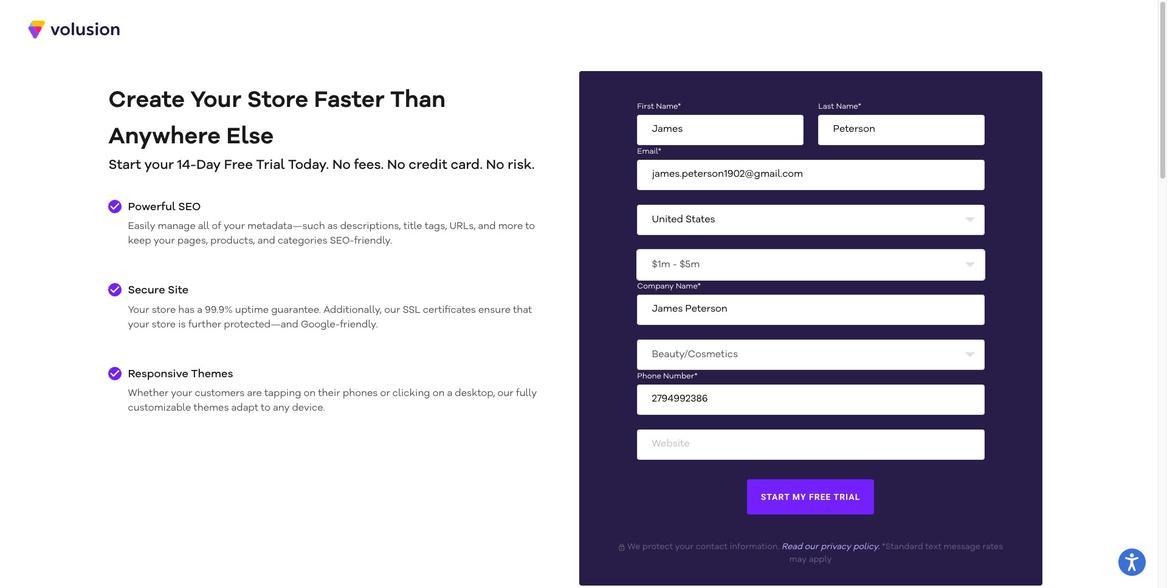 Task type: describe. For each thing, give the bounding box(es) containing it.
last name*
[[819, 103, 862, 111]]

ssl
[[403, 306, 421, 315]]

read our privacy policy. link
[[782, 543, 880, 552]]

number*
[[664, 373, 698, 381]]

anywhere
[[109, 126, 221, 149]]

2 no from the left
[[387, 159, 406, 172]]

3 no from the left
[[486, 159, 505, 172]]

seo
[[178, 202, 201, 213]]

than
[[390, 89, 446, 112]]

trial inside start my free trial button
[[834, 493, 861, 502]]

card.
[[451, 159, 483, 172]]

1 on from the left
[[304, 389, 316, 399]]

credit
[[409, 159, 448, 172]]

is
[[178, 320, 186, 330]]

create your store faster than anywhere else
[[109, 89, 446, 149]]

Phone Number* text field
[[637, 385, 985, 415]]

title
[[404, 222, 422, 232]]

your down manage
[[154, 237, 175, 246]]

first
[[637, 103, 654, 111]]

email*
[[637, 148, 662, 156]]

powerful seo
[[128, 202, 201, 213]]

risk.
[[508, 159, 535, 172]]

manage
[[158, 222, 196, 232]]

tapping
[[264, 389, 301, 399]]

secure
[[128, 285, 165, 296]]

has
[[178, 306, 195, 315]]

ensure
[[479, 306, 511, 315]]

may
[[790, 556, 807, 565]]

First Name* text field
[[637, 115, 804, 145]]

adapt
[[231, 404, 258, 414]]

products,
[[210, 237, 255, 246]]

name* for last name*
[[836, 103, 862, 111]]

whether
[[128, 389, 169, 399]]

fully
[[516, 389, 537, 399]]

of
[[212, 222, 221, 232]]

start your 14-day free trial today. no fees. no credit card. no risk.
[[109, 159, 535, 172]]

google-
[[301, 320, 340, 330]]

start for start my free trial
[[761, 493, 790, 502]]

your inside 'create your store faster than anywhere else'
[[190, 89, 242, 112]]

or
[[380, 389, 390, 399]]

themes
[[194, 404, 229, 414]]

phone
[[637, 373, 662, 381]]

volusion logo image
[[27, 19, 121, 39]]

website
[[652, 440, 690, 450]]

your left 14- at the top left
[[144, 159, 174, 172]]

*standard
[[882, 543, 924, 552]]

store
[[247, 89, 308, 112]]

customers
[[195, 389, 245, 399]]

customizable
[[128, 404, 191, 414]]

2 store from the top
[[152, 320, 176, 330]]

desktop,
[[455, 389, 495, 399]]

rates
[[983, 543, 1004, 552]]

1 store from the top
[[152, 306, 176, 315]]

any
[[273, 404, 290, 414]]

clicking
[[393, 389, 430, 399]]

start my free trial
[[761, 493, 861, 502]]

device.
[[292, 404, 325, 414]]

uptime
[[235, 306, 269, 315]]

tags,
[[425, 222, 447, 232]]

easily manage all of your metadata—such as descriptions, title tags, urls, and more to keep your pages, products, and categories seo-friendly.
[[128, 222, 535, 246]]

start for start your 14-day free trial today. no fees. no credit card. no risk.
[[109, 159, 141, 172]]

read
[[782, 543, 803, 552]]

else
[[226, 126, 274, 149]]

are
[[247, 389, 262, 399]]

today.
[[288, 159, 329, 172]]

Last Name* text field
[[818, 115, 985, 145]]

policy.
[[853, 543, 880, 552]]

protect
[[643, 543, 673, 552]]

certificates
[[423, 306, 476, 315]]

our inside your store has a 99.9% uptime guarantee. additionally, our ssl certificates ensure that your store is further protected—and google-friendly.
[[384, 306, 400, 315]]

2 on from the left
[[433, 389, 445, 399]]

your inside 'whether your customers are tapping on their phones or clicking on a desktop, our fully customizable themes adapt to any device.'
[[171, 389, 192, 399]]

additionally,
[[324, 306, 382, 315]]

2 horizontal spatial our
[[805, 543, 819, 552]]

fees.
[[354, 159, 384, 172]]

easily
[[128, 222, 155, 232]]

1 vertical spatial and
[[258, 237, 275, 246]]

responsive
[[128, 369, 188, 380]]

whether your customers are tapping on their phones or clicking on a desktop, our fully customizable themes adapt to any device.
[[128, 389, 537, 414]]



Task type: locate. For each thing, give the bounding box(es) containing it.
keep
[[128, 237, 151, 246]]

trial down else
[[256, 159, 285, 172]]

contact
[[696, 543, 728, 552]]

no left risk.
[[486, 159, 505, 172]]

themes
[[191, 369, 233, 380]]

on right clicking
[[433, 389, 445, 399]]

1 horizontal spatial free
[[809, 493, 832, 502]]

your inside your store has a 99.9% uptime guarantee. additionally, our ssl certificates ensure that your store is further protected—and google-friendly.
[[128, 306, 149, 315]]

a right has
[[197, 306, 202, 315]]

that
[[513, 306, 532, 315]]

name* right 'first'
[[656, 103, 681, 111]]

on
[[304, 389, 316, 399], [433, 389, 445, 399]]

your right protect
[[675, 543, 694, 552]]

company name*
[[637, 283, 701, 291]]

to right more at the top of the page
[[526, 222, 535, 232]]

1 horizontal spatial no
[[387, 159, 406, 172]]

your
[[190, 89, 242, 112], [128, 306, 149, 315]]

1 vertical spatial free
[[809, 493, 832, 502]]

2 vertical spatial our
[[805, 543, 819, 552]]

and down the metadata—such
[[258, 237, 275, 246]]

your up products,
[[224, 222, 245, 232]]

open accessibe: accessibility options, statement and help image
[[1126, 554, 1139, 572]]

0 vertical spatial and
[[478, 222, 496, 232]]

1 horizontal spatial on
[[433, 389, 445, 399]]

Email* email field
[[637, 160, 985, 190]]

your down responsive themes
[[171, 389, 192, 399]]

start left the my
[[761, 493, 790, 502]]

1 no from the left
[[332, 159, 351, 172]]

our up apply
[[805, 543, 819, 552]]

0 horizontal spatial free
[[224, 159, 253, 172]]

on up device.
[[304, 389, 316, 399]]

*standard text message rates may apply
[[790, 543, 1004, 565]]

our left fully at the left bottom of page
[[498, 389, 514, 399]]

1 vertical spatial our
[[498, 389, 514, 399]]

a
[[197, 306, 202, 315], [447, 389, 453, 399]]

0 vertical spatial free
[[224, 159, 253, 172]]

our inside 'whether your customers are tapping on their phones or clicking on a desktop, our fully customizable themes adapt to any device.'
[[498, 389, 514, 399]]

first name*
[[637, 103, 681, 111]]

0 vertical spatial trial
[[256, 159, 285, 172]]

0 vertical spatial our
[[384, 306, 400, 315]]

our
[[384, 306, 400, 315], [498, 389, 514, 399], [805, 543, 819, 552]]

1 vertical spatial friendly.
[[340, 320, 378, 330]]

0 horizontal spatial and
[[258, 237, 275, 246]]

no right fees.
[[387, 159, 406, 172]]

create
[[109, 89, 185, 112]]

2 horizontal spatial no
[[486, 159, 505, 172]]

0 vertical spatial a
[[197, 306, 202, 315]]

to left any
[[261, 404, 271, 414]]

phones
[[343, 389, 378, 399]]

name* for first name*
[[656, 103, 681, 111]]

pages,
[[177, 237, 208, 246]]

privacy
[[821, 543, 851, 552]]

we protect your contact information. read our privacy policy.
[[626, 543, 880, 552]]

1 vertical spatial to
[[261, 404, 271, 414]]

0 vertical spatial friendly.
[[354, 237, 392, 246]]

Website text field
[[637, 430, 985, 460]]

name* for company name*
[[676, 283, 701, 291]]

0 vertical spatial store
[[152, 306, 176, 315]]

free right day
[[224, 159, 253, 172]]

start
[[109, 159, 141, 172], [761, 493, 790, 502]]

friendly.
[[354, 237, 392, 246], [340, 320, 378, 330]]

a inside your store has a 99.9% uptime guarantee. additionally, our ssl certificates ensure that your store is further protected—and google-friendly.
[[197, 306, 202, 315]]

as
[[328, 222, 338, 232]]

text
[[926, 543, 942, 552]]

to
[[526, 222, 535, 232], [261, 404, 271, 414]]

information.
[[730, 543, 780, 552]]

Company Name* text field
[[637, 295, 985, 325]]

0 horizontal spatial start
[[109, 159, 141, 172]]

0 vertical spatial your
[[190, 89, 242, 112]]

free inside button
[[809, 493, 832, 502]]

your store has a 99.9% uptime guarantee. additionally, our ssl certificates ensure that your store is further protected—and google-friendly.
[[128, 306, 532, 330]]

0 horizontal spatial our
[[384, 306, 400, 315]]

1 horizontal spatial and
[[478, 222, 496, 232]]

all
[[198, 222, 210, 232]]

to inside 'whether your customers are tapping on their phones or clicking on a desktop, our fully customizable themes adapt to any device.'
[[261, 404, 271, 414]]

my
[[793, 493, 807, 502]]

store left is
[[152, 320, 176, 330]]

site
[[168, 285, 189, 296]]

1 vertical spatial store
[[152, 320, 176, 330]]

trial right the my
[[834, 493, 861, 502]]

further
[[188, 320, 222, 330]]

we
[[628, 543, 641, 552]]

free
[[224, 159, 253, 172], [809, 493, 832, 502]]

categories
[[278, 237, 328, 246]]

company
[[637, 283, 674, 291]]

1 horizontal spatial our
[[498, 389, 514, 399]]

friendly. down additionally,
[[340, 320, 378, 330]]

our left ssl
[[384, 306, 400, 315]]

phone number*
[[637, 373, 698, 381]]

day
[[196, 159, 221, 172]]

guarantee.
[[271, 306, 321, 315]]

0 vertical spatial to
[[526, 222, 535, 232]]

0 horizontal spatial a
[[197, 306, 202, 315]]

friendly. down descriptions,
[[354, 237, 392, 246]]

99.9%
[[205, 306, 233, 315]]

message
[[944, 543, 981, 552]]

no
[[332, 159, 351, 172], [387, 159, 406, 172], [486, 159, 505, 172]]

apply
[[809, 556, 832, 565]]

free right the my
[[809, 493, 832, 502]]

no left fees.
[[332, 159, 351, 172]]

protected—and
[[224, 320, 299, 330]]

more
[[498, 222, 523, 232]]

to inside easily manage all of your metadata—such as descriptions, title tags, urls, and more to keep your pages, products, and categories seo-friendly.
[[526, 222, 535, 232]]

your up else
[[190, 89, 242, 112]]

0 horizontal spatial your
[[128, 306, 149, 315]]

name* right company
[[676, 283, 701, 291]]

and left more at the top of the page
[[478, 222, 496, 232]]

0 horizontal spatial to
[[261, 404, 271, 414]]

1 vertical spatial a
[[447, 389, 453, 399]]

0 horizontal spatial no
[[332, 159, 351, 172]]

your inside your store has a 99.9% uptime guarantee. additionally, our ssl certificates ensure that your store is further protected—and google-friendly.
[[128, 320, 149, 330]]

14-
[[177, 159, 196, 172]]

a inside 'whether your customers are tapping on their phones or clicking on a desktop, our fully customizable themes adapt to any device.'
[[447, 389, 453, 399]]

trial
[[256, 159, 285, 172], [834, 493, 861, 502]]

your down secure
[[128, 306, 149, 315]]

1 horizontal spatial to
[[526, 222, 535, 232]]

1 vertical spatial start
[[761, 493, 790, 502]]

your down secure
[[128, 320, 149, 330]]

last
[[819, 103, 835, 111]]

urls,
[[450, 222, 476, 232]]

name* right last
[[836, 103, 862, 111]]

0 vertical spatial start
[[109, 159, 141, 172]]

friendly. inside easily manage all of your metadata—such as descriptions, title tags, urls, and more to keep your pages, products, and categories seo-friendly.
[[354, 237, 392, 246]]

metadata—such
[[248, 222, 325, 232]]

responsive themes
[[128, 369, 233, 380]]

1 horizontal spatial trial
[[834, 493, 861, 502]]

store down secure site
[[152, 306, 176, 315]]

1 vertical spatial trial
[[834, 493, 861, 502]]

powerful
[[128, 202, 176, 213]]

descriptions,
[[340, 222, 401, 232]]

1 horizontal spatial your
[[190, 89, 242, 112]]

friendly. inside your store has a 99.9% uptime guarantee. additionally, our ssl certificates ensure that your store is further protected—and google-friendly.
[[340, 320, 378, 330]]

seo-
[[330, 237, 354, 246]]

start my free trial button
[[748, 480, 874, 515]]

1 vertical spatial your
[[128, 306, 149, 315]]

a left desktop, at the bottom left of the page
[[447, 389, 453, 399]]

secure site
[[128, 285, 189, 296]]

start down anywhere
[[109, 159, 141, 172]]

0 horizontal spatial on
[[304, 389, 316, 399]]

1 horizontal spatial start
[[761, 493, 790, 502]]

faster
[[314, 89, 385, 112]]

their
[[318, 389, 340, 399]]

start inside button
[[761, 493, 790, 502]]

1 horizontal spatial a
[[447, 389, 453, 399]]

0 horizontal spatial trial
[[256, 159, 285, 172]]



Task type: vqa. For each thing, say whether or not it's contained in the screenshot.
customizable
yes



